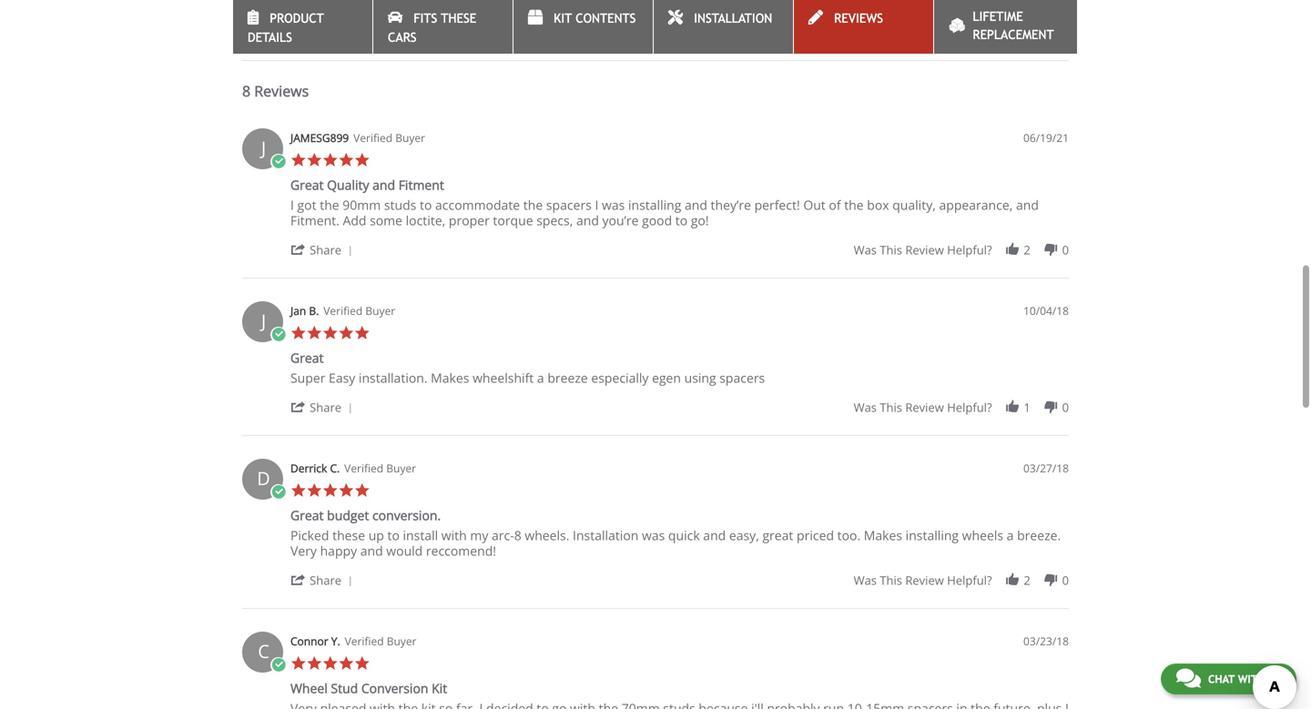 Task type: vqa. For each thing, say whether or not it's contained in the screenshot.


Task type: locate. For each thing, give the bounding box(es) containing it.
1 horizontal spatial 8
[[514, 527, 521, 544]]

1 vertical spatial this
[[880, 399, 902, 416]]

jamesg899
[[290, 130, 349, 145]]

1 vertical spatial kit
[[432, 680, 447, 697]]

review left vote up review by derrick c. on 27 mar 2018 image
[[905, 572, 944, 589]]

kit right conversion
[[432, 680, 447, 697]]

1 2 from the top
[[1024, 242, 1030, 258]]

review for wheels
[[905, 572, 944, 589]]

share button
[[290, 241, 359, 258], [290, 398, 359, 416], [290, 571, 359, 589]]

to left go!
[[675, 212, 688, 229]]

with left my
[[441, 527, 467, 544]]

0 right vote down review by derrick c. on 27 mar 2018 icon
[[1062, 572, 1069, 589]]

seperator image for installation.
[[345, 403, 356, 414]]

i left got
[[290, 196, 294, 214]]

3 was this review helpful? from the top
[[854, 572, 992, 589]]

makes inside great budget conversion. picked these up to install with my arc-8 wheels. installation was quick and easy, great priced too. makes installing wheels a breeze. very happy and would reccomend!
[[864, 527, 902, 544]]

reviews
[[834, 11, 883, 25], [254, 81, 309, 101]]

1 vertical spatial 2
[[1024, 572, 1030, 589]]

verified buyer heading right y. on the bottom of page
[[345, 634, 417, 649]]

great up super
[[290, 349, 324, 366]]

2 for d
[[1024, 572, 1030, 589]]

and left the would
[[360, 542, 383, 560]]

1 horizontal spatial i
[[595, 196, 599, 214]]

0 horizontal spatial spacers
[[546, 196, 592, 214]]

wheel stud conversion kit heading
[[290, 680, 447, 701]]

great for great budget conversion. picked these up to install with my arc-8 wheels. installation was quick and easy, great priced too. makes installing wheels a breeze. very happy and would reccomend!
[[290, 507, 324, 524]]

2 vertical spatial 0
[[1062, 572, 1069, 589]]

to
[[420, 196, 432, 214], [675, 212, 688, 229], [387, 527, 400, 544]]

1 share button from the top
[[290, 241, 359, 258]]

circle checkmark image for j
[[270, 154, 286, 170]]

review date 03/23/18 element
[[1023, 634, 1069, 649]]

1 vertical spatial share image
[[290, 399, 306, 415]]

installing left go!
[[628, 196, 681, 214]]

buyer for j
[[365, 303, 395, 318]]

1 vertical spatial was
[[642, 527, 665, 544]]

1 horizontal spatial reviews
[[834, 11, 883, 25]]

8 inside great budget conversion. picked these up to install with my arc-8 wheels. installation was quick and easy, great priced too. makes installing wheels a breeze. very happy and would reccomend!
[[514, 527, 521, 544]]

was inside great budget conversion. picked these up to install with my arc-8 wheels. installation was quick and easy, great priced too. makes installing wheels a breeze. very happy and would reccomend!
[[642, 527, 665, 544]]

1 horizontal spatial installing
[[906, 527, 959, 544]]

2 2 from the top
[[1024, 572, 1030, 589]]

installing
[[628, 196, 681, 214], [906, 527, 959, 544]]

0 horizontal spatial 8
[[242, 81, 251, 101]]

0 horizontal spatial with
[[441, 527, 467, 544]]

1 share image from the top
[[290, 242, 306, 258]]

share down "fitment."
[[310, 242, 341, 258]]

tab panel containing j
[[233, 119, 1078, 709]]

to down fitment
[[420, 196, 432, 214]]

great inside great super easy installation. makes wheelshift a breeze especially egen using spacers
[[290, 349, 324, 366]]

0 vertical spatial 2
[[1024, 242, 1030, 258]]

great for great super easy installation. makes wheelshift a breeze especially egen using spacers
[[290, 349, 324, 366]]

verified
[[353, 130, 393, 145], [323, 303, 363, 318], [344, 461, 383, 476], [345, 634, 384, 649]]

vote down review by jamesg899 on 19 jun 2021 image
[[1043, 242, 1059, 258]]

1 vertical spatial great
[[290, 349, 324, 366]]

review left vote up review by jan b. on  4 oct 2018 image at the right of the page
[[905, 399, 944, 416]]

vote down review by jan b. on  4 oct 2018 image
[[1043, 399, 1059, 415]]

1 horizontal spatial installation
[[694, 11, 772, 25]]

the right got
[[320, 196, 339, 214]]

2 share from the top
[[310, 399, 341, 416]]

review date 03/27/18 element
[[1023, 461, 1069, 476]]

2 vertical spatial great
[[290, 507, 324, 524]]

1 was this review helpful? from the top
[[854, 242, 992, 258]]

03/27/18
[[1023, 461, 1069, 476]]

0 horizontal spatial kit
[[432, 680, 447, 697]]

2 review from the top
[[905, 399, 944, 416]]

8 reviews
[[242, 81, 309, 101]]

0 vertical spatial a
[[537, 369, 544, 387]]

1 vertical spatial circle checkmark image
[[270, 484, 286, 500]]

0 right vote down review by jamesg899 on 19 jun 2021 icon
[[1062, 242, 1069, 258]]

share button down happy
[[290, 571, 359, 589]]

0 horizontal spatial makes
[[431, 369, 469, 387]]

circle checkmark image
[[270, 154, 286, 170], [270, 484, 286, 500], [270, 657, 286, 673]]

was
[[854, 242, 877, 258], [854, 399, 877, 416], [854, 572, 877, 589]]

group for wheels
[[854, 572, 1069, 589]]

3 share from the top
[[310, 572, 341, 589]]

3 circle checkmark image from the top
[[270, 657, 286, 673]]

1 horizontal spatial a
[[1007, 527, 1014, 544]]

0 horizontal spatial was
[[602, 196, 625, 214]]

j for great quality and fitment i got the 90mm studs to accommodate the spacers i was installing and they're perfect! out of the box quality, appearance, and fitment. add some loctite, proper torque specs, and you're good to go!
[[261, 135, 266, 160]]

1 was from the top
[[854, 242, 877, 258]]

0 right vote down review by jan b. on  4 oct 2018 icon
[[1062, 399, 1069, 416]]

2 vertical spatial helpful?
[[947, 572, 992, 589]]

helpful?
[[947, 242, 992, 258], [947, 399, 992, 416], [947, 572, 992, 589]]

share button down "fitment."
[[290, 241, 359, 258]]

2 was this review helpful? from the top
[[854, 399, 992, 416]]

0 vertical spatial 0
[[1062, 242, 1069, 258]]

was this review helpful? for box
[[854, 242, 992, 258]]

seperator image down easy
[[345, 403, 356, 414]]

share image
[[290, 242, 306, 258], [290, 399, 306, 415], [290, 572, 306, 588]]

2 share image from the top
[[290, 399, 306, 415]]

0 vertical spatial helpful?
[[947, 242, 992, 258]]

0 horizontal spatial to
[[387, 527, 400, 544]]

0 vertical spatial was
[[854, 242, 877, 258]]

spacers right using
[[719, 369, 765, 387]]

share image for great quality and fitment i got the 90mm studs to accommodate the spacers i was installing and they're perfect! out of the box quality, appearance, and fitment. add some loctite, proper torque specs, and you're good to go!
[[290, 242, 306, 258]]

spacers inside great quality and fitment i got the 90mm studs to accommodate the spacers i was installing and they're perfect! out of the box quality, appearance, and fitment. add some loctite, proper torque specs, and you're good to go!
[[546, 196, 592, 214]]

with inside great budget conversion. picked these up to install with my arc-8 wheels. installation was quick and easy, great priced too. makes installing wheels a breeze. very happy and would reccomend!
[[441, 527, 467, 544]]

j
[[261, 135, 266, 160], [261, 308, 266, 333]]

1 horizontal spatial to
[[420, 196, 432, 214]]

1 group from the top
[[854, 242, 1069, 258]]

3 group from the top
[[854, 572, 1069, 589]]

2 vertical spatial group
[[854, 572, 1069, 589]]

share image down very
[[290, 572, 306, 588]]

1 vertical spatial helpful?
[[947, 399, 992, 416]]

chat
[[1208, 673, 1235, 686]]

0 vertical spatial group
[[854, 242, 1069, 258]]

seperator image
[[345, 246, 356, 257], [345, 403, 356, 414], [345, 576, 356, 587]]

1 helpful? from the top
[[947, 242, 992, 258]]

0 vertical spatial share image
[[290, 242, 306, 258]]

3 this from the top
[[880, 572, 902, 589]]

1 horizontal spatial spacers
[[719, 369, 765, 387]]

8 down 'details'
[[242, 81, 251, 101]]

verified for j
[[323, 303, 363, 318]]

1 vertical spatial 0
[[1062, 399, 1069, 416]]

was this review helpful? down quality,
[[854, 242, 992, 258]]

review
[[905, 242, 944, 258], [905, 399, 944, 416], [905, 572, 944, 589]]

share for great super easy installation. makes wheelshift a breeze especially egen using spacers
[[310, 399, 341, 416]]

great inside great quality and fitment i got the 90mm studs to accommodate the spacers i was installing and they're perfect! out of the box quality, appearance, and fitment. add some loctite, proper torque specs, and you're good to go!
[[290, 176, 324, 193]]

great heading
[[290, 349, 324, 370]]

3 was from the top
[[854, 572, 877, 589]]

helpful? left vote up review by derrick c. on 27 mar 2018 image
[[947, 572, 992, 589]]

1 vertical spatial was
[[854, 399, 877, 416]]

j left circle checkmark image
[[261, 308, 266, 333]]

spacers left the you're at the left
[[546, 196, 592, 214]]

3 great from the top
[[290, 507, 324, 524]]

the
[[320, 196, 339, 214], [523, 196, 543, 214], [844, 196, 864, 214]]

share image for great super easy installation. makes wheelshift a breeze especially egen using spacers
[[290, 399, 306, 415]]

1 horizontal spatial the
[[523, 196, 543, 214]]

0 vertical spatial was this review helpful?
[[854, 242, 992, 258]]

installing left wheels
[[906, 527, 959, 544]]

8
[[242, 81, 251, 101], [514, 527, 521, 544]]

1 vertical spatial a
[[1007, 527, 1014, 544]]

was
[[602, 196, 625, 214], [642, 527, 665, 544]]

vote up review by derrick c. on 27 mar 2018 image
[[1004, 572, 1020, 588]]

circle checkmark image right c on the left bottom of page
[[270, 657, 286, 673]]

2 vertical spatial was
[[854, 572, 877, 589]]

makes left wheelshift
[[431, 369, 469, 387]]

verified right y. on the bottom of page
[[345, 634, 384, 649]]

j for great super easy installation. makes wheelshift a breeze especially egen using spacers
[[261, 308, 266, 333]]

0 horizontal spatial installing
[[628, 196, 681, 214]]

2 vertical spatial was this review helpful?
[[854, 572, 992, 589]]

a left breeze on the bottom
[[537, 369, 544, 387]]

i left the you're at the left
[[595, 196, 599, 214]]

1 vertical spatial j
[[261, 308, 266, 333]]

verified buyer heading right c.
[[344, 461, 416, 476]]

fitment.
[[290, 212, 339, 229]]

wheel
[[290, 680, 328, 697]]

2 vertical spatial circle checkmark image
[[270, 657, 286, 673]]

jan
[[290, 303, 306, 318]]

share button for great quality and fitment i got the 90mm studs to accommodate the spacers i was installing and they're perfect! out of the box quality, appearance, and fitment. add some loctite, proper torque specs, and you're good to go!
[[290, 241, 359, 258]]

2 for j
[[1024, 242, 1030, 258]]

images & videos image
[[456, 5, 656, 37]]

buyer right b.
[[365, 303, 395, 318]]

2 vertical spatial review
[[905, 572, 944, 589]]

was inside great quality and fitment i got the 90mm studs to accommodate the spacers i was installing and they're perfect! out of the box quality, appearance, and fitment. add some loctite, proper torque specs, and you're good to go!
[[602, 196, 625, 214]]

1 this from the top
[[880, 242, 902, 258]]

0 horizontal spatial installation
[[573, 527, 639, 544]]

star image
[[290, 152, 306, 168], [322, 152, 338, 168], [338, 152, 354, 168], [354, 152, 370, 168], [290, 325, 306, 341], [322, 325, 338, 341], [338, 325, 354, 341], [354, 325, 370, 341], [290, 483, 306, 499], [322, 483, 338, 499], [290, 656, 306, 671], [306, 656, 322, 671], [322, 656, 338, 671], [354, 656, 370, 671]]

great up picked
[[290, 507, 324, 524]]

1 horizontal spatial kit
[[554, 11, 572, 25]]

the right accommodate at the top left of the page
[[523, 196, 543, 214]]

these
[[332, 527, 365, 544]]

kit
[[554, 11, 572, 25], [432, 680, 447, 697]]

2 vertical spatial share button
[[290, 571, 359, 589]]

2 helpful? from the top
[[947, 399, 992, 416]]

circle checkmark image for d
[[270, 484, 286, 500]]

0 vertical spatial makes
[[431, 369, 469, 387]]

1 vertical spatial share
[[310, 399, 341, 416]]

verified buyer heading
[[353, 130, 425, 146], [323, 303, 395, 319], [344, 461, 416, 476], [345, 634, 417, 649]]

verified buyer heading right b.
[[323, 303, 395, 319]]

lifetime replacement link
[[934, 0, 1077, 54]]

3 share image from the top
[[290, 572, 306, 588]]

share button for great super easy installation. makes wheelshift a breeze especially egen using spacers
[[290, 398, 359, 416]]

circle checkmark image right 'd'
[[270, 484, 286, 500]]

great up got
[[290, 176, 324, 193]]

verified right c.
[[344, 461, 383, 476]]

1 j from the top
[[261, 135, 266, 160]]

share image down "fitment."
[[290, 242, 306, 258]]

1 share from the top
[[310, 242, 341, 258]]

1 vertical spatial installation
[[573, 527, 639, 544]]

verified right b.
[[323, 303, 363, 318]]

1 vertical spatial was this review helpful?
[[854, 399, 992, 416]]

8 left wheels.
[[514, 527, 521, 544]]

0 vertical spatial circle checkmark image
[[270, 154, 286, 170]]

0 horizontal spatial reviews
[[254, 81, 309, 101]]

to right up
[[387, 527, 400, 544]]

0 vertical spatial with
[[441, 527, 467, 544]]

helpful? for quality,
[[947, 242, 992, 258]]

with
[[441, 527, 467, 544], [1238, 673, 1265, 686]]

buyer up conversion.
[[386, 461, 416, 476]]

product details
[[248, 11, 324, 44]]

tab panel
[[233, 119, 1078, 709]]

makes right too.
[[864, 527, 902, 544]]

verified buyer heading for conversion.
[[344, 461, 416, 476]]

kit inside heading
[[432, 680, 447, 697]]

would
[[386, 542, 423, 560]]

was for the
[[854, 242, 877, 258]]

1 seperator image from the top
[[345, 246, 356, 257]]

0 vertical spatial reviews
[[834, 11, 883, 25]]

circle checkmark image
[[270, 327, 286, 343]]

1 the from the left
[[320, 196, 339, 214]]

verified buyer heading up the great quality and fitment heading
[[353, 130, 425, 146]]

vote up review by jamesg899 on 19 jun 2021 image
[[1004, 242, 1020, 258]]

3 review from the top
[[905, 572, 944, 589]]

was for j
[[602, 196, 625, 214]]

0 vertical spatial kit
[[554, 11, 572, 25]]

share image down super
[[290, 399, 306, 415]]

installing inside great quality and fitment i got the 90mm studs to accommodate the spacers i was installing and they're perfect! out of the box quality, appearance, and fitment. add some loctite, proper torque specs, and you're good to go!
[[628, 196, 681, 214]]

great quality and fitment heading
[[290, 176, 444, 197]]

2 vertical spatial share image
[[290, 572, 306, 588]]

2 j from the top
[[261, 308, 266, 333]]

appearance,
[[939, 196, 1013, 214]]

0 vertical spatial installing
[[628, 196, 681, 214]]

was left quick
[[642, 527, 665, 544]]

1 vertical spatial 8
[[514, 527, 521, 544]]

2 right vote up review by derrick c. on 27 mar 2018 image
[[1024, 572, 1030, 589]]

with left us
[[1238, 673, 1265, 686]]

1 great from the top
[[290, 176, 324, 193]]

3 0 from the top
[[1062, 572, 1069, 589]]

1 circle checkmark image from the top
[[270, 154, 286, 170]]

0 horizontal spatial i
[[290, 196, 294, 214]]

great inside great budget conversion. picked these up to install with my arc-8 wheels. installation was quick and easy, great priced too. makes installing wheels a breeze. very happy and would reccomend!
[[290, 507, 324, 524]]

spacers inside great super easy installation. makes wheelshift a breeze especially egen using spacers
[[719, 369, 765, 387]]

helpful? for wheels
[[947, 572, 992, 589]]

1 horizontal spatial makes
[[864, 527, 902, 544]]

0 vertical spatial installation
[[694, 11, 772, 25]]

1 vertical spatial seperator image
[[345, 403, 356, 414]]

a right wheels
[[1007, 527, 1014, 544]]

fits these cars link
[[373, 0, 513, 54]]

2 vertical spatial this
[[880, 572, 902, 589]]

kit left contents
[[554, 11, 572, 25]]

1 vertical spatial spacers
[[719, 369, 765, 387]]

0 vertical spatial share
[[310, 242, 341, 258]]

share down easy
[[310, 399, 341, 416]]

0 horizontal spatial a
[[537, 369, 544, 387]]

star image
[[306, 152, 322, 168], [306, 325, 322, 341], [306, 483, 322, 499], [338, 483, 354, 499], [354, 483, 370, 499], [338, 656, 354, 671]]

circle checkmark image down 8 reviews
[[270, 154, 286, 170]]

2 vertical spatial seperator image
[[345, 576, 356, 587]]

seperator image down "add"
[[345, 246, 356, 257]]

1 horizontal spatial was
[[642, 527, 665, 544]]

rating image
[[242, 5, 442, 37]]

was this review helpful? down wheels
[[854, 572, 992, 589]]

b.
[[309, 303, 319, 318]]

c
[[258, 639, 269, 664]]

great budget conversion. picked these up to install with my arc-8 wheels. installation was quick and easy, great priced too. makes installing wheels a breeze. very happy and would reccomend!
[[290, 507, 1061, 560]]

2 horizontal spatial the
[[844, 196, 864, 214]]

helpful? left the vote up review by jamesg899 on 19 jun 2021 image
[[947, 242, 992, 258]]

0 horizontal spatial the
[[320, 196, 339, 214]]

review date 06/19/21 element
[[1023, 130, 1069, 146]]

chat with us
[[1208, 673, 1281, 686]]

budget
[[327, 507, 369, 524]]

0 vertical spatial this
[[880, 242, 902, 258]]

2 seperator image from the top
[[345, 403, 356, 414]]

0 vertical spatial spacers
[[546, 196, 592, 214]]

was for makes
[[854, 572, 877, 589]]

the right of
[[844, 196, 864, 214]]

2 right the vote up review by jamesg899 on 19 jun 2021 image
[[1024, 242, 1030, 258]]

great quality and fitment i got the 90mm studs to accommodate the spacers i was installing and they're perfect! out of the box quality, appearance, and fitment. add some loctite, proper torque specs, and you're good to go!
[[290, 176, 1039, 229]]

seperator image down happy
[[345, 576, 356, 587]]

3 helpful? from the top
[[947, 572, 992, 589]]

installation
[[694, 11, 772, 25], [573, 527, 639, 544]]

reviews inside reviews link
[[834, 11, 883, 25]]

fits these cars
[[388, 11, 476, 44]]

wheel stud conversion kit
[[290, 680, 447, 697]]

kit contents
[[554, 11, 636, 25]]

2 share button from the top
[[290, 398, 359, 416]]

group
[[854, 242, 1069, 258], [854, 399, 1069, 416], [854, 572, 1069, 589]]

2 was from the top
[[854, 399, 877, 416]]

2 0 from the top
[[1062, 399, 1069, 416]]

0 vertical spatial seperator image
[[345, 246, 356, 257]]

helpful? left vote up review by jan b. on  4 oct 2018 image at the right of the page
[[947, 399, 992, 416]]

0
[[1062, 242, 1069, 258], [1062, 399, 1069, 416], [1062, 572, 1069, 589]]

was this review helpful? for installing
[[854, 572, 992, 589]]

quality
[[327, 176, 369, 193]]

my
[[470, 527, 488, 544]]

wheelshift
[[473, 369, 534, 387]]

buyer up conversion
[[387, 634, 417, 649]]

verified buyer heading for and
[[353, 130, 425, 146]]

1 vertical spatial review
[[905, 399, 944, 416]]

share button down super
[[290, 398, 359, 416]]

share button for great budget conversion. picked these up to install with my arc-8 wheels. installation was quick and easy, great priced too. makes installing wheels a breeze. very happy and would reccomend!
[[290, 571, 359, 589]]

seperator image for fitment
[[345, 246, 356, 257]]

verified up the great quality and fitment heading
[[353, 130, 393, 145]]

0 vertical spatial was
[[602, 196, 625, 214]]

1 vertical spatial group
[[854, 399, 1069, 416]]

1 vertical spatial makes
[[864, 527, 902, 544]]

kit contents link
[[513, 0, 653, 54]]

0 vertical spatial share button
[[290, 241, 359, 258]]

2
[[1024, 242, 1030, 258], [1024, 572, 1030, 589]]

was left 'good'
[[602, 196, 625, 214]]

1 vertical spatial installing
[[906, 527, 959, 544]]

2 great from the top
[[290, 349, 324, 366]]

2 vertical spatial share
[[310, 572, 341, 589]]

0 vertical spatial review
[[905, 242, 944, 258]]

a inside great budget conversion. picked these up to install with my arc-8 wheels. installation was quick and easy, great priced too. makes installing wheels a breeze. very happy and would reccomend!
[[1007, 527, 1014, 544]]

buyer up fitment
[[395, 130, 425, 145]]

these
[[441, 11, 476, 25]]

j left jamesg899
[[261, 135, 266, 160]]

egen
[[652, 369, 681, 387]]

lifetime
[[973, 9, 1023, 24]]

review down quality,
[[905, 242, 944, 258]]

was this review helpful? left vote up review by jan b. on  4 oct 2018 image at the right of the page
[[854, 399, 992, 416]]

3 seperator image from the top
[[345, 576, 356, 587]]

1 horizontal spatial with
[[1238, 673, 1265, 686]]

2 this from the top
[[880, 399, 902, 416]]

3 share button from the top
[[290, 571, 359, 589]]

2 circle checkmark image from the top
[[270, 484, 286, 500]]

1 review from the top
[[905, 242, 944, 258]]

great super easy installation. makes wheelshift a breeze especially egen using spacers
[[290, 349, 765, 387]]

0 vertical spatial j
[[261, 135, 266, 160]]

to inside great budget conversion. picked these up to install with my arc-8 wheels. installation was quick and easy, great priced too. makes installing wheels a breeze. very happy and would reccomend!
[[387, 527, 400, 544]]

derrick c. verified buyer
[[290, 461, 416, 476]]

1 0 from the top
[[1062, 242, 1069, 258]]

0 vertical spatial great
[[290, 176, 324, 193]]

share down happy
[[310, 572, 341, 589]]

1 vertical spatial share button
[[290, 398, 359, 416]]

share
[[310, 242, 341, 258], [310, 399, 341, 416], [310, 572, 341, 589]]



Task type: describe. For each thing, give the bounding box(es) containing it.
fitment
[[399, 176, 444, 193]]

0 for breeze.
[[1062, 572, 1069, 589]]

conversion.
[[372, 507, 441, 524]]

circle checkmark image for c
[[270, 657, 286, 673]]

too.
[[837, 527, 861, 544]]

buyer for c
[[387, 634, 417, 649]]

this for box
[[880, 242, 902, 258]]

chat with us link
[[1161, 664, 1297, 695]]

and up the vote up review by jamesg899 on 19 jun 2021 image
[[1016, 196, 1039, 214]]

this for installing
[[880, 572, 902, 589]]

conversion
[[361, 680, 428, 697]]

06/19/21
[[1023, 130, 1069, 145]]

0 vertical spatial 8
[[242, 81, 251, 101]]

2 the from the left
[[523, 196, 543, 214]]

2 group from the top
[[854, 399, 1069, 416]]

review for quality,
[[905, 242, 944, 258]]

breeze.
[[1017, 527, 1061, 544]]

using
[[684, 369, 716, 387]]

2 horizontal spatial to
[[675, 212, 688, 229]]

very
[[290, 542, 317, 560]]

reccomend!
[[426, 542, 496, 560]]

especially
[[591, 369, 649, 387]]

quality,
[[892, 196, 936, 214]]

contents
[[576, 11, 636, 25]]

10/04/18
[[1023, 303, 1069, 318]]

great for great quality and fitment i got the 90mm studs to accommodate the spacers i was installing and they're perfect! out of the box quality, appearance, and fitment. add some loctite, proper torque specs, and you're good to go!
[[290, 176, 324, 193]]

reviews link
[[794, 0, 933, 54]]

loctite,
[[406, 212, 445, 229]]

specs,
[[536, 212, 573, 229]]

seperator image for picked
[[345, 576, 356, 587]]

jan b. verified buyer
[[290, 303, 395, 318]]

easy
[[329, 369, 355, 387]]

y.
[[331, 634, 340, 649]]

review date 10/04/18 element
[[1023, 303, 1069, 319]]

and left the you're at the left
[[576, 212, 599, 229]]

90mm
[[343, 196, 381, 214]]

priced
[[797, 527, 834, 544]]

product details link
[[233, 0, 372, 54]]

breeze
[[547, 369, 588, 387]]

picked
[[290, 527, 329, 544]]

lifetime replacement
[[973, 9, 1054, 42]]

quick
[[668, 527, 700, 544]]

wheels
[[962, 527, 1003, 544]]

03/23/18
[[1023, 634, 1069, 649]]

jamesg899 verified buyer
[[290, 130, 425, 145]]

connor y. verified buyer
[[290, 634, 417, 649]]

stud
[[331, 680, 358, 697]]

details
[[248, 30, 292, 44]]

0 for and
[[1062, 242, 1069, 258]]

happy
[[320, 542, 357, 560]]

vote up review by jan b. on  4 oct 2018 image
[[1004, 399, 1020, 415]]

add
[[343, 212, 366, 229]]

got
[[297, 196, 316, 214]]

easy,
[[729, 527, 759, 544]]

perfect!
[[754, 196, 800, 214]]

1 vertical spatial with
[[1238, 673, 1265, 686]]

was for d
[[642, 527, 665, 544]]

comments image
[[1176, 667, 1201, 689]]

install
[[403, 527, 438, 544]]

of
[[829, 196, 841, 214]]

d
[[257, 466, 270, 491]]

share image for great budget conversion. picked these up to install with my arc-8 wheels. installation was quick and easy, great priced too. makes installing wheels a breeze. very happy and would reccomend!
[[290, 572, 306, 588]]

verified buyer heading for easy
[[323, 303, 395, 319]]

installation.
[[359, 369, 428, 387]]

wheels.
[[525, 527, 569, 544]]

arc-
[[492, 527, 514, 544]]

product
[[270, 11, 324, 25]]

derrick
[[290, 461, 327, 476]]

torque
[[493, 212, 533, 229]]

up
[[368, 527, 384, 544]]

out
[[803, 196, 826, 214]]

cars
[[388, 30, 417, 44]]

1 vertical spatial reviews
[[254, 81, 309, 101]]

installation inside great budget conversion. picked these up to install with my arc-8 wheels. installation was quick and easy, great priced too. makes installing wheels a breeze. very happy and would reccomend!
[[573, 527, 639, 544]]

3 the from the left
[[844, 196, 864, 214]]

and up studs
[[372, 176, 395, 193]]

us
[[1268, 673, 1281, 686]]

1 i from the left
[[290, 196, 294, 214]]

great
[[762, 527, 793, 544]]

installation link
[[654, 0, 793, 54]]

verified for d
[[344, 461, 383, 476]]

c.
[[330, 461, 340, 476]]

they're
[[711, 196, 751, 214]]

installing inside great budget conversion. picked these up to install with my arc-8 wheels. installation was quick and easy, great priced too. makes installing wheels a breeze. very happy and would reccomend!
[[906, 527, 959, 544]]

studs
[[384, 196, 416, 214]]

accommodate
[[435, 196, 520, 214]]

fits
[[414, 11, 437, 25]]

2 i from the left
[[595, 196, 599, 214]]

good
[[642, 212, 672, 229]]

verified for c
[[345, 634, 384, 649]]

great budget conversion. heading
[[290, 507, 441, 528]]

a inside great super easy installation. makes wheelshift a breeze especially egen using spacers
[[537, 369, 544, 387]]

proper
[[449, 212, 490, 229]]

box
[[867, 196, 889, 214]]

share for great budget conversion. picked these up to install with my arc-8 wheels. installation was quick and easy, great priced too. makes installing wheels a breeze. very happy and would reccomend!
[[310, 572, 341, 589]]

super
[[290, 369, 325, 387]]

you're
[[602, 212, 639, 229]]

group for quality,
[[854, 242, 1069, 258]]

buyer for d
[[386, 461, 416, 476]]

and left easy,
[[703, 527, 726, 544]]

makes inside great super easy installation. makes wheelshift a breeze especially egen using spacers
[[431, 369, 469, 387]]

1
[[1024, 399, 1030, 416]]

go!
[[691, 212, 709, 229]]

and left "they're"
[[685, 196, 707, 214]]

connor
[[290, 634, 328, 649]]

share for great quality and fitment i got the 90mm studs to accommodate the spacers i was installing and they're perfect! out of the box quality, appearance, and fitment. add some loctite, proper torque specs, and you're good to go!
[[310, 242, 341, 258]]

replacement
[[973, 27, 1054, 42]]

vote down review by derrick c. on 27 mar 2018 image
[[1043, 572, 1059, 588]]

some
[[370, 212, 402, 229]]



